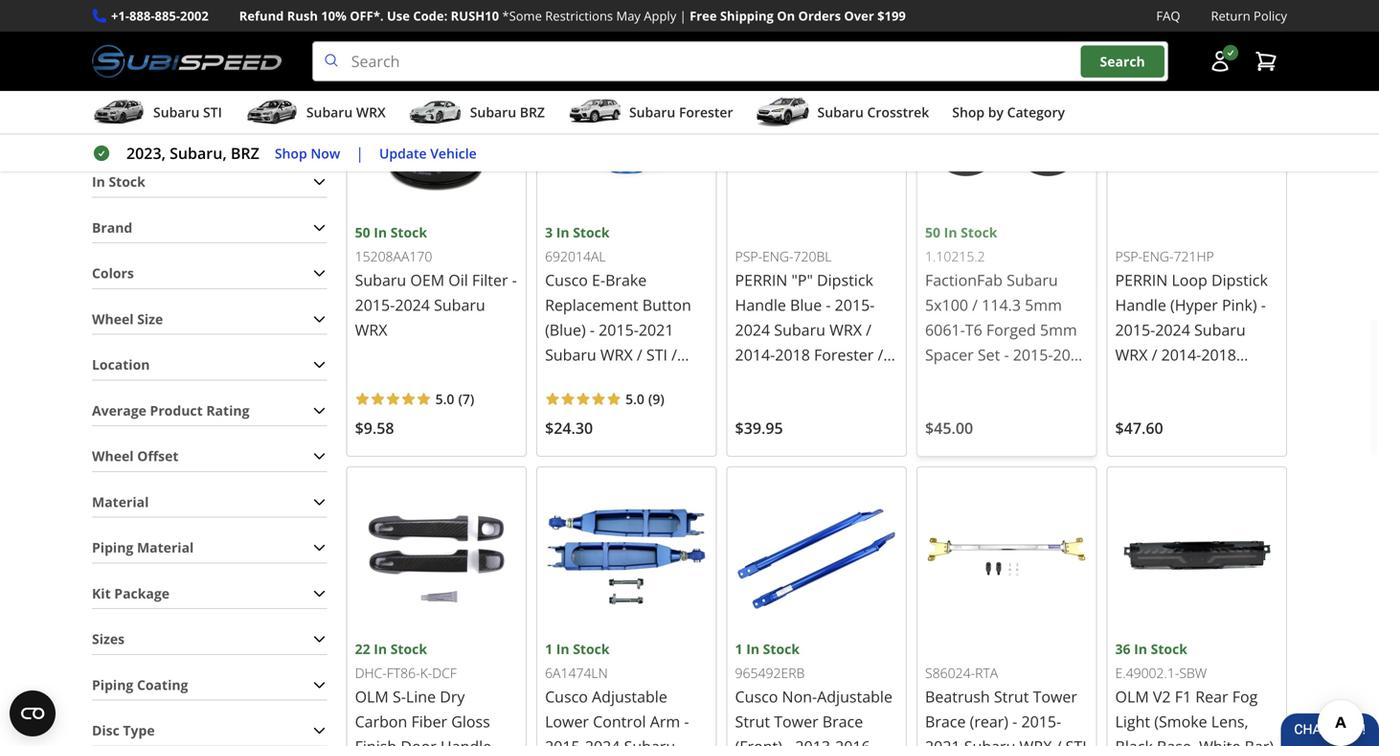 Task type: locate. For each thing, give the bounding box(es) containing it.
2014-
[[735, 344, 775, 365]]

average product rating button
[[92, 396, 327, 425]]

0 horizontal spatial strut
[[735, 711, 770, 732]]

1 horizontal spatial eng-
[[1143, 247, 1174, 265]]

scion inside 3 in stock 692014al cusco e-brake replacement button (blue) - 2015-2021 subaru wrx / sti / 2013-2016 scion fr-s / 2013-2024 subaru brz / 2017-2019 toyota 86
[[624, 369, 662, 390]]

only
[[346, 15, 376, 34]]

2015- down dipstick
[[835, 294, 875, 315]]

1 piping from the top
[[92, 539, 133, 557]]

0 vertical spatial wheel
[[92, 310, 134, 328]]

1 1 from the left
[[735, 640, 743, 658]]

2 eng- from the left
[[1143, 247, 1174, 265]]

1 vertical spatial piping
[[92, 676, 133, 694]]

1 horizontal spatial 86
[[877, 419, 894, 439]]

stock inside 1 in stock 6a1474ln cusco adjustable lower control arm - 2015-2024 suba
[[573, 640, 610, 658]]

2 psp- from the left
[[1116, 247, 1143, 265]]

toyota inside 3 in stock 692014al cusco e-brake replacement button (blue) - 2015-2021 subaru wrx / sti / 2013-2016 scion fr-s / 2013-2024 subaru brz / 2017-2019 toyota 86
[[634, 419, 682, 440]]

fr- inside psp-eng-720bl perrin "p" dipstick handle blue - 2015- 2024 subaru wrx / 2014-2018 forester / 2013-2016 scion fr-s / 2013-2024 subaru brz / 2017-2019 toyota 86 / 2022-2024 gr86
[[857, 369, 879, 390]]

2016 left '5.0 ( 9 )'
[[585, 369, 620, 390]]

wheel offset
[[92, 447, 179, 465]]

1 vertical spatial vehicle
[[430, 144, 477, 162]]

forester
[[679, 103, 733, 121], [814, 344, 874, 365]]

1 vertical spatial tower
[[774, 711, 819, 732]]

1 2017- from the left
[[745, 419, 785, 439]]

s inside 3 in stock 692014al cusco e-brake replacement button (blue) - 2015-2021 subaru wrx / sti / 2013-2016 scion fr-s / 2013-2024 subaru brz / 2017-2019 toyota 86
[[689, 369, 697, 390]]

stock up e.49002.1-
[[1151, 640, 1188, 658]]

2 adjustable from the left
[[592, 686, 668, 707]]

e.49002.1-
[[1116, 664, 1180, 682]]

0 horizontal spatial brace
[[823, 711, 863, 732]]

2019 right $39.95
[[785, 419, 820, 439]]

1 horizontal spatial forester
[[814, 344, 874, 365]]

2 5.0 from the left
[[626, 390, 645, 408]]

- inside "s86024-rta beatrush strut tower brace (rear) - 2015- 2021 subaru wrx / s"
[[1013, 711, 1018, 732]]

7
[[463, 390, 470, 408]]

cusco inside 3 in stock 692014al cusco e-brake replacement button (blue) - 2015-2021 subaru wrx / sti / 2013-2016 scion fr-s / 2013-2024 subaru brz / 2017-2019 toyota 86
[[545, 269, 588, 290]]

light
[[1116, 711, 1151, 732]]

2017- inside 3 in stock 692014al cusco e-brake replacement button (blue) - 2015-2021 subaru wrx / sti / 2013-2016 scion fr-s / 2013-2024 subaru brz / 2017-2019 toyota 86
[[555, 419, 595, 440]]

1 up "965492erb"
[[735, 640, 743, 658]]

2013-
[[735, 369, 775, 390], [545, 369, 585, 390], [735, 394, 775, 415], [545, 394, 585, 415], [796, 736, 836, 746]]

fr- inside 3 in stock 692014al cusco e-brake replacement button (blue) - 2015-2021 subaru wrx / sti / 2013-2016 scion fr-s / 2013-2024 subaru brz / 2017-2019 toyota 86
[[666, 369, 689, 390]]

offset
[[137, 447, 179, 465]]

s for forester
[[879, 369, 887, 390]]

perrin loop dipstick handle (hyper pink) - 2015-2024 subaru wrx / 2014-2018 forester / 2013-2016 scion fr-s / 2013-2024 subaru brz / 2017-2019 toyota 86 / 2022-2024 gr86 image
[[1116, 58, 1279, 222]]

oem
[[410, 269, 445, 290]]

1 scion from the left
[[814, 369, 853, 390]]

2 2019 from the left
[[595, 419, 630, 440]]

brz inside 3 in stock 692014al cusco e-brake replacement button (blue) - 2015-2021 subaru wrx / sti / 2013-2016 scion fr-s / 2013-2024 subaru brz / 2017-2019 toyota 86
[[680, 394, 708, 415]]

cusco up lower
[[545, 686, 588, 707]]

2017- for cusco e-brake replacement button (blue) - 2015-2021 subaru wrx / sti / 2013-2016 scion fr-s / 2013-2024 subaru brz / 2017-2019 toyota 86
[[555, 419, 595, 440]]

update vehicle button
[[379, 143, 477, 164]]

vehicle right my
[[498, 15, 544, 34]]

oil
[[449, 269, 468, 290]]

in up "965492erb"
[[746, 640, 760, 658]]

shop for shop now
[[275, 144, 307, 162]]

0 vertical spatial material
[[92, 493, 149, 511]]

721hp
[[1174, 247, 1215, 265]]

e-
[[592, 269, 606, 290]]

1 horizontal spatial olm
[[1116, 686, 1149, 707]]

subaru wrx button
[[245, 95, 386, 133]]

piping inside piping coating dropdown button
[[92, 676, 133, 694]]

1 vertical spatial sti
[[647, 344, 668, 365]]

stock inside 50 in stock 15208aa170 subaru oem oil filter - 2015-2024 subaru wrx
[[391, 223, 427, 241]]

1 horizontal spatial 2016
[[775, 369, 810, 390]]

2019 inside 3 in stock 692014al cusco e-brake replacement button (blue) - 2015-2021 subaru wrx / sti / 2013-2016 scion fr-s / 2013-2024 subaru brz / 2017-2019 toyota 86
[[595, 419, 630, 440]]

- inside 1 in stock 6a1474ln cusco adjustable lower control arm - 2015-2024 suba
[[684, 711, 689, 732]]

psp- inside psp-eng-720bl perrin "p" dipstick handle blue - 2015- 2024 subaru wrx / 2014-2018 forester / 2013-2016 scion fr-s / 2013-2024 subaru brz / 2017-2019 toyota 86 / 2022-2024 gr86
[[735, 247, 763, 265]]

1 inside 1 in stock 965492erb cusco non-adjustable strut tower brace (front) - 2013-20
[[735, 640, 743, 658]]

1 horizontal spatial 2019
[[785, 419, 820, 439]]

wrx inside dropdown button
[[356, 103, 386, 121]]

2 fr- from the left
[[666, 369, 689, 390]]

15208aa170
[[355, 247, 432, 265]]

86 for cusco e-brake replacement button (blue) - 2015-2021 subaru wrx / sti / 2013-2016 scion fr-s / 2013-2024 subaru brz / 2017-2019 toyota 86
[[686, 419, 704, 440]]

toyota down 9
[[634, 419, 682, 440]]

1 ( from the left
[[458, 390, 463, 408]]

1 in stock 6a1474ln cusco adjustable lower control arm - 2015-2024 suba
[[545, 640, 706, 746]]

2016
[[775, 369, 810, 390], [585, 369, 620, 390]]

2024 left gr86
[[785, 444, 820, 464]]

stock up "965492erb"
[[763, 640, 800, 658]]

1 horizontal spatial scion
[[814, 369, 853, 390]]

toyota up gr86
[[824, 419, 873, 439]]

1 horizontal spatial tower
[[1033, 686, 1078, 707]]

gloss
[[451, 711, 490, 732]]

piping coating button
[[92, 671, 327, 700]]

shop left now at the top
[[275, 144, 307, 162]]

2016 for 2014-
[[775, 369, 810, 390]]

scion up gr86
[[814, 369, 853, 390]]

in for olm s-line dry carbon fiber gloss finish door hand
[[374, 640, 387, 658]]

0 vertical spatial 2021
[[639, 319, 674, 340]]

( for $9.58
[[458, 390, 463, 408]]

coating
[[137, 676, 188, 694]]

2024 down control
[[585, 736, 620, 746]]

wrx inside "s86024-rta beatrush strut tower brace (rear) - 2015- 2021 subaru wrx / s"
[[1020, 736, 1052, 746]]

0 horizontal spatial adjustable
[[592, 686, 668, 707]]

2 1 from the left
[[545, 640, 553, 658]]

2017-
[[745, 419, 785, 439], [555, 419, 595, 440]]

psp-eng-721hp
[[1116, 247, 1215, 265]]

shop left by
[[953, 103, 985, 121]]

1 horizontal spatial 2021
[[925, 736, 961, 746]]

a subaru crosstrek thumbnail image image
[[756, 98, 810, 127]]

subaru crosstrek
[[818, 103, 930, 121]]

piping up kit
[[92, 539, 133, 557]]

1 brace from the left
[[823, 711, 863, 732]]

psp- left 721hp
[[1116, 247, 1143, 265]]

+1-888-885-2002 link
[[111, 6, 209, 26]]

2019 inside psp-eng-720bl perrin "p" dipstick handle blue - 2015- 2024 subaru wrx / 2014-2018 forester / 2013-2016 scion fr-s / 2013-2024 subaru brz / 2017-2019 toyota 86 / 2022-2024 gr86
[[785, 419, 820, 439]]

stock up 6a1474ln
[[573, 640, 610, 658]]

0 horizontal spatial )
[[470, 390, 475, 408]]

1 horizontal spatial strut
[[994, 686, 1029, 707]]

1 horizontal spatial |
[[680, 7, 687, 24]]

in right 36
[[1134, 640, 1148, 658]]

control
[[593, 711, 646, 732]]

return policy
[[1211, 7, 1288, 24]]

max
[[188, 69, 215, 88]]

stock down 2023,
[[109, 173, 145, 191]]

5.0 left 7
[[436, 390, 455, 408]]

1 vertical spatial forester
[[814, 344, 874, 365]]

0 horizontal spatial forester
[[679, 103, 733, 121]]

f1
[[1175, 686, 1192, 707]]

in
[[92, 173, 105, 191], [374, 223, 387, 241], [556, 223, 570, 241], [944, 223, 958, 241], [374, 640, 387, 658], [746, 640, 760, 658], [556, 640, 570, 658], [1134, 640, 1148, 658]]

piping
[[92, 539, 133, 557], [92, 676, 133, 694]]

rush10
[[451, 7, 499, 24]]

cusco inside 1 in stock 6a1474ln cusco adjustable lower control arm - 2015-2024 suba
[[545, 686, 588, 707]]

eng- for psp-eng-721hp
[[1143, 247, 1174, 265]]

0 horizontal spatial sti
[[203, 103, 222, 121]]

shipping
[[720, 7, 774, 24]]

2 2017- from the left
[[555, 419, 595, 440]]

$9.58
[[355, 418, 394, 438]]

disc type button
[[92, 716, 327, 746]]

- right filter
[[512, 269, 517, 290]]

brand
[[92, 218, 132, 237]]

0 horizontal spatial 50
[[355, 223, 370, 241]]

1 horizontal spatial (
[[649, 390, 653, 408]]

0 horizontal spatial scion
[[624, 369, 662, 390]]

2019 for 2018
[[785, 419, 820, 439]]

forester down search input field
[[679, 103, 733, 121]]

1 horizontal spatial 50
[[925, 223, 941, 241]]

eng- inside psp-eng-720bl perrin "p" dipstick handle blue - 2015- 2024 subaru wrx / 2014-2018 forester / 2013-2016 scion fr-s / 2013-2024 subaru brz / 2017-2019 toyota 86 / 2022-2024 gr86
[[763, 247, 794, 265]]

0 horizontal spatial 2017-
[[555, 419, 595, 440]]

material down wheel offset at the bottom of page
[[92, 493, 149, 511]]

| left the free
[[680, 7, 687, 24]]

1 horizontal spatial sti
[[647, 344, 668, 365]]

refund rush 10% off*. use code: rush10 *some restrictions may apply | free shipping on orders over $199
[[239, 7, 906, 24]]

0 horizontal spatial 1
[[545, 640, 553, 658]]

0 horizontal spatial 86
[[686, 419, 704, 440]]

1 vertical spatial |
[[356, 143, 364, 163]]

2 ( from the left
[[649, 390, 653, 408]]

- right the (rear)
[[1013, 711, 1018, 732]]

piping inside the piping material dropdown button
[[92, 539, 133, 557]]

subispeed logo image
[[92, 41, 281, 82]]

10%
[[321, 7, 347, 24]]

1 2016 from the left
[[775, 369, 810, 390]]

in inside 1 in stock 965492erb cusco non-adjustable strut tower brace (front) - 2013-20
[[746, 640, 760, 658]]

wheel left offset
[[92, 447, 134, 465]]

0 horizontal spatial toyota
[[634, 419, 682, 440]]

2 s from the left
[[689, 369, 697, 390]]

stock inside 3 in stock 692014al cusco e-brake replacement button (blue) - 2015-2021 subaru wrx / sti / 2013-2016 scion fr-s / 2013-2024 subaru brz / 2017-2019 toyota 86
[[573, 223, 610, 241]]

| right now at the top
[[356, 143, 364, 163]]

brace inside "s86024-rta beatrush strut tower brace (rear) - 2015- 2021 subaru wrx / s"
[[925, 711, 966, 732]]

2023,
[[126, 143, 166, 163]]

stock up 692014al
[[573, 223, 610, 241]]

2 2016 from the left
[[585, 369, 620, 390]]

piping down 'sizes'
[[92, 676, 133, 694]]

0 horizontal spatial psp-
[[735, 247, 763, 265]]

strut up (front)
[[735, 711, 770, 732]]

1 horizontal spatial s
[[879, 369, 887, 390]]

2015- down lower
[[545, 736, 585, 746]]

) for cusco e-brake replacement button (blue) - 2015-2021 subaru wrx / sti / 2013-2016 scion fr-s / 2013-2024 subaru brz / 2017-2019 toyota 86
[[660, 390, 665, 408]]

shop by category
[[953, 103, 1065, 121]]

1 vertical spatial 2021
[[925, 736, 961, 746]]

type
[[123, 722, 155, 740]]

1 adjustable from the left
[[817, 686, 893, 707]]

0 horizontal spatial |
[[356, 143, 364, 163]]

cusco inside 1 in stock 965492erb cusco non-adjustable strut tower brace (front) - 2013-20
[[735, 686, 778, 707]]

in up "15208aa170"
[[374, 223, 387, 241]]

- down replacement
[[590, 319, 595, 340]]

sti
[[203, 103, 222, 121], [647, 344, 668, 365]]

vehicle down a subaru brz thumbnail image
[[430, 144, 477, 162]]

stock inside 1 in stock 965492erb cusco non-adjustable strut tower brace (front) - 2013-20
[[763, 640, 800, 658]]

2017- inside psp-eng-720bl perrin "p" dipstick handle blue - 2015- 2024 subaru wrx / 2014-2018 forester / 2013-2016 scion fr-s / 2013-2024 subaru brz / 2017-2019 toyota 86 / 2022-2024 gr86
[[745, 419, 785, 439]]

2016 inside 3 in stock 692014al cusco e-brake replacement button (blue) - 2015-2021 subaru wrx / sti / 2013-2016 scion fr-s / 2013-2024 subaru brz / 2017-2019 toyota 86
[[585, 369, 620, 390]]

1 ) from the left
[[470, 390, 475, 408]]

in for olm v2 f1 rear fog light (smoke lens, black base, white ba
[[1134, 640, 1148, 658]]

package
[[114, 584, 170, 602]]

0 horizontal spatial fr-
[[666, 369, 689, 390]]

86 inside psp-eng-720bl perrin "p" dipstick handle blue - 2015- 2024 subaru wrx / 2014-2018 forester / 2013-2016 scion fr-s / 2013-2024 subaru brz / 2017-2019 toyota 86 / 2022-2024 gr86
[[877, 419, 894, 439]]

toyota inside psp-eng-720bl perrin "p" dipstick handle blue - 2015- 2024 subaru wrx / 2014-2018 forester / 2013-2016 scion fr-s / 2013-2024 subaru brz / 2017-2019 toyota 86 / 2022-2024 gr86
[[824, 419, 873, 439]]

1 5.0 from the left
[[436, 390, 455, 408]]

in right 3
[[556, 223, 570, 241]]

stock for cusco adjustable lower control arm - 2015-2024 suba
[[573, 640, 610, 658]]

scion for forester
[[814, 369, 853, 390]]

2015- down "15208aa170"
[[355, 294, 395, 315]]

1 s from the left
[[879, 369, 887, 390]]

50 for 50 in stock 1.10215.2
[[925, 223, 941, 241]]

button image
[[1209, 50, 1232, 73]]

cusco down 692014al
[[545, 269, 588, 290]]

50 inside 50 in stock 1.10215.2
[[925, 223, 941, 241]]

1 inside 1 in stock 6a1474ln cusco adjustable lower control arm - 2015-2024 suba
[[545, 640, 553, 658]]

1 horizontal spatial brace
[[925, 711, 966, 732]]

1 horizontal spatial adjustable
[[817, 686, 893, 707]]

brz
[[520, 103, 545, 121], [231, 143, 259, 163], [870, 394, 898, 415], [680, 394, 708, 415]]

perrin "p" dipstick handle blue - 2015-2024 subaru wrx / 2014-2018 forester / 2013-2016 scion fr-s / 2013-2024 subaru brz / 2017-2019 toyota 86 / 2022-2024 gr86 image
[[735, 58, 899, 222]]

1 horizontal spatial fr-
[[857, 369, 879, 390]]

0 horizontal spatial 2016
[[585, 369, 620, 390]]

1 50 from the left
[[355, 223, 370, 241]]

2024
[[395, 294, 430, 315], [735, 319, 770, 340], [775, 394, 810, 415], [585, 394, 620, 415], [785, 444, 820, 464], [585, 736, 620, 746]]

1 olm from the left
[[355, 686, 389, 707]]

in inside 50 in stock 15208aa170 subaru oem oil filter - 2015-2024 subaru wrx
[[374, 223, 387, 241]]

- right (front)
[[787, 736, 792, 746]]

1 horizontal spatial shop
[[953, 103, 985, 121]]

cusco adjustable lower control arm - 2015-2024 subaru wrx / 2015-2021 sti / 2013-2020 brz / 2008-2014 impreza / 2017-2019 toyota 86 image
[[545, 475, 709, 639]]

stock up ft86-
[[391, 640, 427, 658]]

white
[[1200, 736, 1241, 746]]

0 vertical spatial |
[[680, 7, 687, 24]]

stock inside 50 in stock 1.10215.2
[[961, 223, 998, 241]]

0 horizontal spatial s
[[689, 369, 697, 390]]

2 olm from the left
[[1116, 686, 1149, 707]]

fr- right 9
[[666, 369, 689, 390]]

in stock
[[92, 173, 145, 191]]

885-
[[155, 7, 180, 24]]

1 horizontal spatial 1
[[735, 640, 743, 658]]

toyota for cusco e-brake replacement button (blue) - 2015-2021 subaru wrx / sti / 2013-2016 scion fr-s / 2013-2024 subaru brz / 2017-2019 toyota 86
[[634, 419, 682, 440]]

stock up "15208aa170"
[[391, 223, 427, 241]]

tower inside 1 in stock 965492erb cusco non-adjustable strut tower brace (front) - 2013-20
[[774, 711, 819, 732]]

2015- inside psp-eng-720bl perrin "p" dipstick handle blue - 2015- 2024 subaru wrx / 2014-2018 forester / 2013-2016 scion fr-s / 2013-2024 subaru brz / 2017-2019 toyota 86 / 2022-2024 gr86
[[835, 294, 875, 315]]

1 vertical spatial wheel
[[92, 447, 134, 465]]

sizes
[[92, 630, 125, 648]]

search button
[[1081, 45, 1165, 77]]

cusco down "965492erb"
[[735, 686, 778, 707]]

0 horizontal spatial shop
[[275, 144, 307, 162]]

brz inside dropdown button
[[520, 103, 545, 121]]

crosstrek
[[867, 103, 930, 121]]

scion inside psp-eng-720bl perrin "p" dipstick handle blue - 2015- 2024 subaru wrx / 2014-2018 forester / 2013-2016 scion fr-s / 2013-2024 subaru brz / 2017-2019 toyota 86 / 2022-2024 gr86
[[814, 369, 853, 390]]

86 inside 3 in stock 692014al cusco e-brake replacement button (blue) - 2015-2021 subaru wrx / sti / 2013-2016 scion fr-s / 2013-2024 subaru brz / 2017-2019 toyota 86
[[686, 419, 704, 440]]

in up brand
[[92, 173, 105, 191]]

1 horizontal spatial 2017-
[[745, 419, 785, 439]]

shop inside dropdown button
[[953, 103, 985, 121]]

2017- for perrin "p" dipstick handle blue - 2015- 2024 subaru wrx / 2014-2018 forester / 2013-2016 scion fr-s / 2013-2024 subaru brz / 2017-2019 toyota 86 / 2022-2024 gr86
[[745, 419, 785, 439]]

faq link
[[1157, 6, 1181, 26]]

wrx inside 3 in stock 692014al cusco e-brake replacement button (blue) - 2015-2021 subaru wrx / sti / 2013-2016 scion fr-s / 2013-2024 subaru brz / 2017-2019 toyota 86
[[601, 344, 633, 365]]

adjustable inside 1 in stock 965492erb cusco non-adjustable strut tower brace (front) - 2013-20
[[817, 686, 893, 707]]

handle
[[735, 294, 786, 315]]

shop for shop by category
[[953, 103, 985, 121]]

carbon
[[355, 711, 407, 732]]

36
[[1116, 640, 1131, 658]]

2016 inside psp-eng-720bl perrin "p" dipstick handle blue - 2015- 2024 subaru wrx / 2014-2018 forester / 2013-2016 scion fr-s / 2013-2024 subaru brz / 2017-2019 toyota 86 / 2022-2024 gr86
[[775, 369, 810, 390]]

2 piping from the top
[[92, 676, 133, 694]]

in for cusco non-adjustable strut tower brace (front) - 2013-20
[[746, 640, 760, 658]]

2021 inside "s86024-rta beatrush strut tower brace (rear) - 2015- 2021 subaru wrx / s"
[[925, 736, 961, 746]]

1 up 6a1474ln
[[545, 640, 553, 658]]

1 horizontal spatial )
[[660, 390, 665, 408]]

strut up the (rear)
[[994, 686, 1029, 707]]

stock up 1.10215.2 at the top of page
[[961, 223, 998, 241]]

s inside psp-eng-720bl perrin "p" dipstick handle blue - 2015- 2024 subaru wrx / 2014-2018 forester / 2013-2016 scion fr-s / 2013-2024 subaru brz / 2017-2019 toyota 86 / 2022-2024 gr86
[[879, 369, 887, 390]]

sti up 9
[[647, 344, 668, 365]]

psp-
[[735, 247, 763, 265], [1116, 247, 1143, 265]]

$45.00
[[925, 418, 974, 438]]

(
[[458, 390, 463, 408], [649, 390, 653, 408]]

kit
[[92, 584, 111, 602]]

in inside 3 in stock 692014al cusco e-brake replacement button (blue) - 2015-2021 subaru wrx / sti / 2013-2016 scion fr-s / 2013-2024 subaru brz / 2017-2019 toyota 86
[[556, 223, 570, 241]]

0 horizontal spatial olm
[[355, 686, 389, 707]]

psp- up perrin
[[735, 247, 763, 265]]

s for sti
[[689, 369, 697, 390]]

sti inside 3 in stock 692014al cusco e-brake replacement button (blue) - 2015-2021 subaru wrx / sti / 2013-2016 scion fr-s / 2013-2024 subaru brz / 2017-2019 toyota 86
[[647, 344, 668, 365]]

- right blue at the right of the page
[[826, 294, 831, 315]]

50 inside 50 in stock 15208aa170 subaru oem oil filter - 2015-2024 subaru wrx
[[355, 223, 370, 241]]

1 horizontal spatial vehicle
[[498, 15, 544, 34]]

factionfab subaru 5x100 / 114.3 5mm 6061-t6 forged 5mm spacer set - 2015-2024 subaru wrx / 2015-2021 subaru sti / 2016-2021 crosstrek / 1999-2024 forester / impreza / 2013-2016 scion fr-s / 2013-2024 subaru brz / 2017-2020 toyota 86 / 2022-2024 gr86 image
[[925, 58, 1089, 222]]

olm v2 f1 rear fog light (smoke lens, black base, white bar) - 2022-2024 subaru brz / toyota gr86 image
[[1116, 475, 1279, 639]]

in right 22
[[374, 640, 387, 658]]

1 eng- from the left
[[763, 247, 794, 265]]

(smoke
[[1155, 711, 1208, 732]]

2013- inside 1 in stock 965492erb cusco non-adjustable strut tower brace (front) - 2013-20
[[796, 736, 836, 746]]

2021 down beatrush
[[925, 736, 961, 746]]

subaru crosstrek button
[[756, 95, 930, 133]]

0 vertical spatial tower
[[1033, 686, 1078, 707]]

rear
[[1196, 686, 1229, 707]]

2015- right the (rear)
[[1022, 711, 1062, 732]]

$24.30
[[545, 418, 593, 438]]

fr- up gr86
[[857, 369, 879, 390]]

50 up "15208aa170"
[[355, 223, 370, 241]]

2 brace from the left
[[925, 711, 966, 732]]

0 horizontal spatial 5.0
[[436, 390, 455, 408]]

1 psp- from the left
[[735, 247, 763, 265]]

1 fr- from the left
[[857, 369, 879, 390]]

2 ) from the left
[[660, 390, 665, 408]]

colors button
[[92, 259, 327, 288]]

average
[[92, 401, 146, 419]]

arm
[[650, 711, 680, 732]]

in inside 1 in stock 6a1474ln cusco adjustable lower control arm - 2015-2024 suba
[[556, 640, 570, 658]]

0 vertical spatial sti
[[203, 103, 222, 121]]

subaru inside "s86024-rta beatrush strut tower brace (rear) - 2015- 2021 subaru wrx / s"
[[965, 736, 1016, 746]]

2 scion from the left
[[624, 369, 662, 390]]

scion down button
[[624, 369, 662, 390]]

1 86 from the left
[[877, 419, 894, 439]]

2024 up 2014-
[[735, 319, 770, 340]]

in up 6a1474ln
[[556, 640, 570, 658]]

0 horizontal spatial tower
[[774, 711, 819, 732]]

2 toyota from the left
[[634, 419, 682, 440]]

1 wheel from the top
[[92, 310, 134, 328]]

5.0 left 9
[[626, 390, 645, 408]]

in up 1.10215.2 at the top of page
[[944, 223, 958, 241]]

olm up light
[[1116, 686, 1149, 707]]

olm down dhc-
[[355, 686, 389, 707]]

reset
[[288, 99, 327, 120]]

to
[[458, 15, 471, 34]]

2 50 from the left
[[925, 223, 941, 241]]

forester right 2018
[[814, 344, 874, 365]]

piping material
[[92, 539, 194, 557]]

2019 right $24.30
[[595, 419, 630, 440]]

0 horizontal spatial eng-
[[763, 247, 794, 265]]

2 wheel from the top
[[92, 447, 134, 465]]

open widget image
[[10, 691, 56, 737]]

1 vertical spatial shop
[[275, 144, 307, 162]]

in inside dropdown button
[[92, 173, 105, 191]]

material up package
[[137, 539, 194, 557]]

86 left $39.95
[[686, 419, 704, 440]]

1 vertical spatial material
[[137, 539, 194, 557]]

1 horizontal spatial toyota
[[824, 419, 873, 439]]

0 horizontal spatial vehicle
[[430, 144, 477, 162]]

sti down max
[[203, 103, 222, 121]]

0 horizontal spatial 2021
[[639, 319, 674, 340]]

k-
[[420, 664, 432, 682]]

in inside 22 in stock dhc-ft86-k-dcf olm s-line dry carbon fiber gloss finish door hand
[[374, 640, 387, 658]]

2016 down 2018
[[775, 369, 810, 390]]

vehicle inside 'button'
[[430, 144, 477, 162]]

- right 'arm' at the bottom of the page
[[684, 711, 689, 732]]

wheel left the size
[[92, 310, 134, 328]]

2024 up $24.30
[[585, 394, 620, 415]]

olm s-line dry carbon fiber gloss finish door handle cover - 2013-2016 scion fr-s / 2013-2020 subaru brz / 2017-2019 toyota 86 image
[[355, 475, 518, 639]]

0 horizontal spatial (
[[458, 390, 463, 408]]

0 vertical spatial forester
[[679, 103, 733, 121]]

subaru forester
[[629, 103, 733, 121]]

material button
[[92, 488, 327, 517]]

1 horizontal spatial psp-
[[1116, 247, 1143, 265]]

0 horizontal spatial 2019
[[595, 419, 630, 440]]

1 2019 from the left
[[785, 419, 820, 439]]

subaru,
[[170, 143, 227, 163]]

rating
[[206, 401, 250, 419]]

2015- down replacement
[[599, 319, 639, 340]]

0 vertical spatial strut
[[994, 686, 1029, 707]]

Min text field
[[92, 90, 176, 136]]

olm
[[355, 686, 389, 707], [1116, 686, 1149, 707]]

2024 down "oem" on the top left of page
[[395, 294, 430, 315]]

stock inside 36 in stock e.49002.1-sbw olm v2 f1 rear fog light (smoke lens, black base, white ba
[[1151, 640, 1188, 658]]

orders
[[799, 7, 841, 24]]

1 toyota from the left
[[824, 419, 873, 439]]

1 for cusco non-adjustable strut tower brace (front) - 2013-20
[[735, 640, 743, 658]]

stock inside 22 in stock dhc-ft86-k-dcf olm s-line dry carbon fiber gloss finish door hand
[[391, 640, 427, 658]]

wheel for wheel size
[[92, 310, 134, 328]]

0 vertical spatial piping
[[92, 539, 133, 557]]

- inside 1 in stock 965492erb cusco non-adjustable strut tower brace (front) - 2013-20
[[787, 736, 792, 746]]

"p"
[[792, 269, 813, 290]]

0 vertical spatial shop
[[953, 103, 985, 121]]

in inside 36 in stock e.49002.1-sbw olm v2 f1 rear fog light (smoke lens, black base, white ba
[[1134, 640, 1148, 658]]

0 vertical spatial vehicle
[[498, 15, 544, 34]]

1 vertical spatial strut
[[735, 711, 770, 732]]

olm inside 36 in stock e.49002.1-sbw olm v2 f1 rear fog light (smoke lens, black base, white ba
[[1116, 686, 1149, 707]]

average product rating
[[92, 401, 250, 419]]

86 left $45.00
[[877, 419, 894, 439]]

subaru inside dropdown button
[[629, 103, 676, 121]]

2 86 from the left
[[686, 419, 704, 440]]

2021 down button
[[639, 319, 674, 340]]

50 up 1.10215.2 at the top of page
[[925, 223, 941, 241]]

692014al
[[545, 247, 606, 265]]

subaru oem oil filter - 2015-2024 subaru wrx image
[[355, 58, 518, 222]]

86
[[877, 419, 894, 439], [686, 419, 704, 440]]

1 horizontal spatial 5.0
[[626, 390, 645, 408]]

5.0 for $24.30
[[626, 390, 645, 408]]



Task type: vqa. For each thing, say whether or not it's contained in the screenshot.
BILLET
no



Task type: describe. For each thing, give the bounding box(es) containing it.
fr- for sti
[[666, 369, 689, 390]]

2015- inside "s86024-rta beatrush strut tower brace (rear) - 2015- 2021 subaru wrx / s"
[[1022, 711, 1062, 732]]

subaru brz button
[[409, 95, 545, 133]]

22 in stock dhc-ft86-k-dcf olm s-line dry carbon fiber gloss finish door hand
[[355, 640, 517, 746]]

piping material button
[[92, 533, 327, 563]]

code:
[[413, 7, 448, 24]]

stock for subaru oem oil filter - 2015-2024 subaru wrx
[[391, 223, 427, 241]]

sizes button
[[92, 625, 327, 654]]

on
[[777, 7, 795, 24]]

sbw
[[1180, 664, 1207, 682]]

forester inside psp-eng-720bl perrin "p" dipstick handle blue - 2015- 2024 subaru wrx / 2014-2018 forester / 2013-2016 scion fr-s / 2013-2024 subaru brz / 2017-2019 toyota 86 / 2022-2024 gr86
[[814, 344, 874, 365]]

tower inside "s86024-rta beatrush strut tower brace (rear) - 2015- 2021 subaru wrx / s"
[[1033, 686, 1078, 707]]

stock for cusco e-brake replacement button (blue) - 2015-2021 subaru wrx / sti / 2013-2016 scion fr-s / 2013-2024 subaru brz / 2017-2019 toyota 86
[[573, 223, 610, 241]]

2024 up $39.95
[[775, 394, 810, 415]]

adjustable inside 1 in stock 6a1474ln cusco adjustable lower control arm - 2015-2024 suba
[[592, 686, 668, 707]]

1.10215.2
[[925, 247, 985, 265]]

min
[[92, 69, 117, 88]]

dipstick
[[817, 269, 874, 290]]

ft86-
[[387, 664, 420, 682]]

2015- inside 1 in stock 6a1474ln cusco adjustable lower control arm - 2015-2024 suba
[[545, 736, 585, 746]]

black
[[1116, 736, 1153, 746]]

fiber
[[411, 711, 447, 732]]

brake
[[606, 269, 647, 290]]

strut inside "s86024-rta beatrush strut tower brace (rear) - 2015- 2021 subaru wrx / s"
[[994, 686, 1029, 707]]

eng- for psp-eng-720bl perrin "p" dipstick handle blue - 2015- 2024 subaru wrx / 2014-2018 forester / 2013-2016 scion fr-s / 2013-2024 subaru brz / 2017-2019 toyota 86 / 2022-2024 gr86
[[763, 247, 794, 265]]

2016 for wrx
[[585, 369, 620, 390]]

refund
[[239, 7, 284, 24]]

stock inside dropdown button
[[109, 173, 145, 191]]

size
[[137, 310, 163, 328]]

wheel size button
[[92, 305, 327, 334]]

wrx inside psp-eng-720bl perrin "p" dipstick handle blue - 2015- 2024 subaru wrx / 2014-2018 forester / 2013-2016 scion fr-s / 2013-2024 subaru brz / 2017-2019 toyota 86 / 2022-2024 gr86
[[830, 319, 862, 340]]

1 in stock 965492erb cusco non-adjustable strut tower brace (front) - 2013-20
[[735, 640, 897, 746]]

+1-
[[111, 7, 129, 24]]

location button
[[92, 350, 327, 380]]

in for cusco adjustable lower control arm - 2015-2024 suba
[[556, 640, 570, 658]]

- inside 50 in stock 15208aa170 subaru oem oil filter - 2015-2024 subaru wrx
[[512, 269, 517, 290]]

50 in stock 15208aa170 subaru oem oil filter - 2015-2024 subaru wrx
[[355, 223, 517, 340]]

36 in stock e.49002.1-sbw olm v2 f1 rear fog light (smoke lens, black base, white ba
[[1116, 640, 1274, 746]]

a subaru forester thumbnail image image
[[568, 98, 622, 127]]

2024 inside 3 in stock 692014al cusco e-brake replacement button (blue) - 2015-2021 subaru wrx / sti / 2013-2016 scion fr-s / 2013-2024 subaru brz / 2017-2019 toyota 86
[[585, 394, 620, 415]]

2021 inside 3 in stock 692014al cusco e-brake replacement button (blue) - 2015-2021 subaru wrx / sti / 2013-2016 scion fr-s / 2013-2024 subaru brz / 2017-2019 toyota 86
[[639, 319, 674, 340]]

2022-
[[745, 444, 785, 464]]

86 for perrin "p" dipstick handle blue - 2015- 2024 subaru wrx / 2014-2018 forester / 2013-2016 scion fr-s / 2013-2024 subaru brz / 2017-2019 toyota 86 / 2022-2024 gr86
[[877, 419, 894, 439]]

off*.
[[350, 7, 384, 24]]

stock for olm v2 f1 rear fog light (smoke lens, black base, white ba
[[1151, 640, 1188, 658]]

s86024-rta beatrush strut tower brace (rear) - 2015- 2021 subaru wrx / s
[[925, 664, 1087, 746]]

in for cusco e-brake replacement button (blue) - 2015-2021 subaru wrx / sti / 2013-2016 scion fr-s / 2013-2024 subaru brz / 2017-2019 toyota 86
[[556, 223, 570, 241]]

update
[[379, 144, 427, 162]]

in inside 50 in stock 1.10215.2
[[944, 223, 958, 241]]

2023, subaru, brz
[[126, 143, 259, 163]]

psp-eng-720bl perrin "p" dipstick handle blue - 2015- 2024 subaru wrx / 2014-2018 forester / 2013-2016 scion fr-s / 2013-2024 subaru brz / 2017-2019 toyota 86 / 2022-2024 gr86
[[735, 247, 898, 464]]

wheel size
[[92, 310, 163, 328]]

shop now
[[275, 144, 340, 162]]

piping coating
[[92, 676, 188, 694]]

beatrush strut tower brace (rear) - 2015-2021 subaru wrx / sti / 2022-2024 brz image
[[925, 475, 1089, 639]]

brand button
[[92, 213, 327, 243]]

50 in stock 1.10215.2
[[925, 223, 998, 265]]

lower
[[545, 711, 589, 732]]

dcf
[[432, 664, 457, 682]]

strut inside 1 in stock 965492erb cusco non-adjustable strut tower brace (front) - 2013-20
[[735, 711, 770, 732]]

1 for cusco adjustable lower control arm - 2015-2024 suba
[[545, 640, 553, 658]]

material inside material dropdown button
[[92, 493, 149, 511]]

dhc-
[[355, 664, 387, 682]]

cusco non-adjustable strut tower brace (front) - 2013-2016 scion fr-s / 2013-2024 subaru brz / 2017-2019 toyota 86 image
[[735, 475, 899, 639]]

50 for 50 in stock 15208aa170 subaru oem oil filter - 2015-2024 subaru wrx
[[355, 223, 370, 241]]

fr- for forester
[[857, 369, 879, 390]]

5.0 for $9.58
[[436, 390, 455, 408]]

shop by category button
[[953, 95, 1065, 133]]

minimum slider
[[92, 39, 111, 58]]

cusco for cusco adjustable lower control arm - 2015-2024 suba
[[545, 686, 588, 707]]

forester inside dropdown button
[[679, 103, 733, 121]]

search input field
[[312, 41, 1169, 82]]

2024 inside 1 in stock 6a1474ln cusco adjustable lower control arm - 2015-2024 suba
[[585, 736, 620, 746]]

piping for piping material
[[92, 539, 133, 557]]

cusco for cusco e-brake replacement button (blue) - 2015-2021 subaru wrx / sti / 2013-2016 scion fr-s / 2013-2024 subaru brz / 2017-2019 toyota 86
[[545, 269, 588, 290]]

- inside psp-eng-720bl perrin "p" dipstick handle blue - 2015- 2024 subaru wrx / 2014-2018 forester / 2013-2016 scion fr-s / 2013-2024 subaru brz / 2017-2019 toyota 86 / 2022-2024 gr86
[[826, 294, 831, 315]]

brace inside 1 in stock 965492erb cusco non-adjustable strut tower brace (front) - 2013-20
[[823, 711, 863, 732]]

/ inside "s86024-rta beatrush strut tower brace (rear) - 2015- 2021 subaru wrx / s"
[[1056, 736, 1062, 746]]

apply
[[644, 7, 677, 24]]

piping for piping coating
[[92, 676, 133, 694]]

3
[[545, 223, 553, 241]]

*some
[[502, 7, 542, 24]]

2024 inside 50 in stock 15208aa170 subaru oem oil filter - 2015-2024 subaru wrx
[[395, 294, 430, 315]]

+1-888-885-2002
[[111, 7, 209, 24]]

only compatible to my vehicle
[[346, 15, 544, 34]]

psp- for psp-eng-720bl perrin "p" dipstick handle blue - 2015- 2024 subaru wrx / 2014-2018 forester / 2013-2016 scion fr-s / 2013-2024 subaru brz / 2017-2019 toyota 86 / 2022-2024 gr86
[[735, 247, 763, 265]]

888-
[[129, 7, 155, 24]]

maximum slider
[[308, 39, 327, 58]]

) for subaru oem oil filter - 2015-2024 subaru wrx
[[470, 390, 475, 408]]

a subaru brz thumbnail image image
[[409, 98, 462, 127]]

in for subaru oem oil filter - 2015-2024 subaru wrx
[[374, 223, 387, 241]]

kit package button
[[92, 579, 327, 608]]

$47.60
[[1116, 418, 1164, 438]]

965492erb
[[735, 664, 805, 682]]

2002
[[180, 7, 209, 24]]

$199
[[878, 7, 906, 24]]

psp- for psp-eng-721hp
[[1116, 247, 1143, 265]]

( for $24.30
[[649, 390, 653, 408]]

line
[[406, 686, 436, 707]]

5.0 ( 7 )
[[436, 390, 475, 408]]

door
[[401, 736, 437, 746]]

by
[[988, 103, 1004, 121]]

2015- inside 3 in stock 692014al cusco e-brake replacement button (blue) - 2015-2021 subaru wrx / sti / 2013-2016 scion fr-s / 2013-2024 subaru brz / 2017-2019 toyota 86
[[599, 319, 639, 340]]

Max text field
[[188, 90, 272, 136]]

scion for sti
[[624, 369, 662, 390]]

cusco e-brake replacement button (blue) - 2015-2021 subaru wrx / sti / 2013-2016 scion fr-s / 2013-2024 subaru brz / 2017-2019 toyota 86 image
[[545, 58, 709, 222]]

brz inside psp-eng-720bl perrin "p" dipstick handle blue - 2015- 2024 subaru wrx / 2014-2018 forester / 2013-2016 scion fr-s / 2013-2024 subaru brz / 2017-2019 toyota 86 / 2022-2024 gr86
[[870, 394, 898, 415]]

perrin
[[735, 269, 788, 290]]

material inside the piping material dropdown button
[[137, 539, 194, 557]]

use
[[387, 7, 410, 24]]

wrx inside 50 in stock 15208aa170 subaru oem oil filter - 2015-2024 subaru wrx
[[355, 319, 388, 340]]

stock for olm s-line dry carbon fiber gloss finish door hand
[[391, 640, 427, 658]]

720bl
[[794, 247, 832, 265]]

wheel offset button
[[92, 442, 327, 471]]

colors
[[92, 264, 134, 282]]

2019 for /
[[595, 419, 630, 440]]

toyota for perrin "p" dipstick handle blue - 2015- 2024 subaru wrx / 2014-2018 forester / 2013-2016 scion fr-s / 2013-2024 subaru brz / 2017-2019 toyota 86 / 2022-2024 gr86
[[824, 419, 873, 439]]

stock for cusco non-adjustable strut tower brace (front) - 2013-20
[[763, 640, 800, 658]]

9
[[653, 390, 660, 408]]

2015- inside 50 in stock 15208aa170 subaru oem oil filter - 2015-2024 subaru wrx
[[355, 294, 395, 315]]

gr86
[[824, 444, 862, 464]]

kit package
[[92, 584, 170, 602]]

button
[[643, 294, 691, 315]]

return policy link
[[1211, 6, 1288, 26]]

return
[[1211, 7, 1251, 24]]

update vehicle
[[379, 144, 477, 162]]

- inside 3 in stock 692014al cusco e-brake replacement button (blue) - 2015-2021 subaru wrx / sti / 2013-2016 scion fr-s / 2013-2024 subaru brz / 2017-2019 toyota 86
[[590, 319, 595, 340]]

location
[[92, 356, 150, 374]]

wheel for wheel offset
[[92, 447, 134, 465]]

olm inside 22 in stock dhc-ft86-k-dcf olm s-line dry carbon fiber gloss finish door hand
[[355, 686, 389, 707]]

filter
[[472, 269, 508, 290]]

(rear)
[[970, 711, 1009, 732]]

sti inside subaru sti dropdown button
[[203, 103, 222, 121]]

finish
[[355, 736, 397, 746]]

cusco for cusco non-adjustable strut tower brace (front) - 2013-20
[[735, 686, 778, 707]]

a subaru sti thumbnail image image
[[92, 98, 146, 127]]

product
[[150, 401, 203, 419]]

6a1474ln
[[545, 664, 608, 682]]

policy
[[1254, 7, 1288, 24]]

a subaru wrx thumbnail image image
[[245, 98, 299, 127]]

(blue)
[[545, 319, 586, 340]]

free
[[690, 7, 717, 24]]



